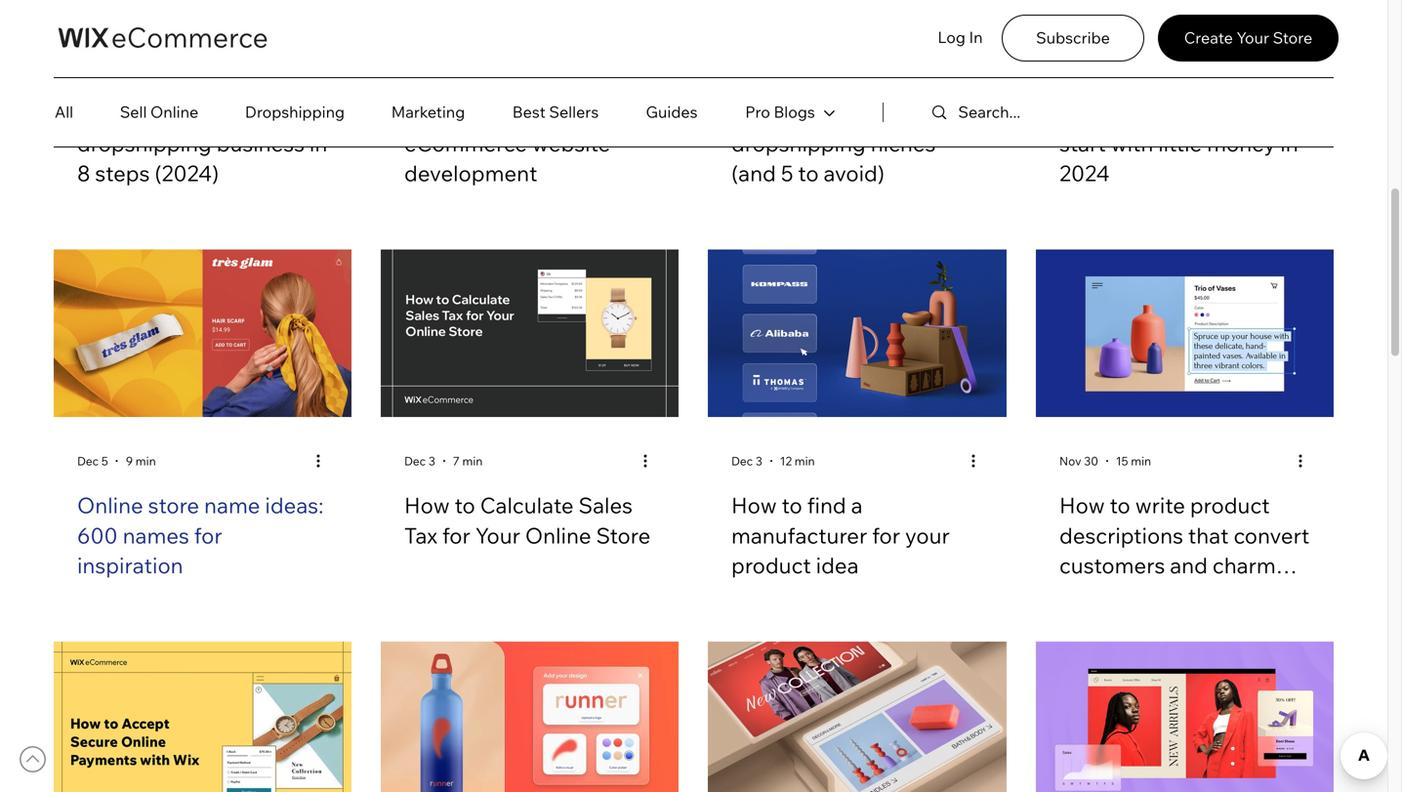 Task type: describe. For each thing, give the bounding box(es) containing it.
best sellers
[[513, 102, 599, 122]]

4 days ago
[[77, 62, 136, 76]]

5 inside 10 most profitable dropshipping niches (and 5 to avoid)
[[781, 160, 794, 187]]

how to find a manufacturer for your product idea image
[[708, 250, 1007, 417]]

your complete guide to ecommerce website development link
[[404, 98, 656, 188]]

charm
[[1213, 552, 1277, 579]]

how to start a dropshipping business in 8 steps (2024) link
[[77, 98, 328, 188]]

12
[[780, 454, 792, 469]]

to inside how to write product descriptions that convert customers and charm google
[[1110, 492, 1131, 519]]

7
[[453, 454, 460, 469]]

sell online link
[[96, 93, 223, 132]]

dec 3 for how to calculate sales tax for your online store
[[404, 454, 435, 469]]

10 min
[[480, 62, 516, 76]]

15 min inside how to write product descriptions that convert customers and charm google element
[[1117, 454, 1152, 469]]

guides
[[646, 102, 698, 122]]

online inside online store name ideas: 600 names for inspiration
[[77, 492, 143, 519]]

in inside how to start a dropshipping business in 8 steps (2024)
[[310, 130, 328, 157]]

for inside online store name ideas: 600 names for inspiration
[[194, 522, 222, 549]]

log in link
[[934, 18, 988, 58]]

to inside how to find a manufacturer for your product idea
[[782, 492, 803, 519]]

for for tax
[[442, 522, 471, 549]]

avoid)
[[824, 160, 885, 187]]

min inside '10 most profitable dropshipping niches (and 5 to avoid)' element
[[822, 62, 842, 76]]

how for manufacturer
[[732, 492, 777, 519]]

(2024)
[[155, 160, 219, 187]]

how to calculate sales tax for your online store element
[[381, 250, 679, 613]]

online store name ideas: 600 names for inspiration link
[[77, 491, 328, 581]]

descriptions
[[1060, 522, 1184, 549]]

guides link
[[622, 93, 722, 132]]

0 vertical spatial 15
[[154, 62, 166, 76]]

6 days ago for best
[[1060, 62, 1119, 76]]

nov 30
[[1060, 454, 1099, 469]]

and
[[1171, 552, 1208, 579]]

6 days ago for most
[[732, 62, 790, 76]]

product inside how to find a manufacturer for your product idea
[[732, 552, 812, 579]]

your inside how to calculate sales tax for your online store
[[476, 522, 521, 549]]

2 horizontal spatial your
[[1237, 28, 1270, 47]]

dropshipping inside how to start a dropshipping business in 8 steps (2024)
[[77, 130, 212, 157]]

8
[[77, 160, 90, 187]]

complete
[[454, 100, 549, 127]]

how for descriptions
[[1060, 492, 1106, 519]]

create your store link
[[1159, 15, 1339, 62]]

11 min
[[808, 62, 842, 76]]

(and
[[732, 160, 777, 187]]

14 min
[[1136, 62, 1172, 76]]

how to find a manufacturer for your product idea
[[732, 492, 950, 579]]

steps
[[95, 160, 150, 187]]

marketing link
[[367, 93, 489, 132]]

17
[[1060, 100, 1083, 127]]

sell
[[120, 102, 147, 122]]

product inside how to write product descriptions that convert customers and charm google
[[1191, 492, 1271, 519]]

website
[[532, 130, 611, 157]]

10 most profitable dropshipping niches (and 5 to avoid) element
[[708, 0, 1007, 220]]

to inside how to start a dropshipping business in 8 steps (2024)
[[128, 100, 148, 127]]

5 days ago
[[404, 62, 463, 76]]

to inside your complete guide to ecommerce website development
[[616, 100, 636, 127]]

online inside how to calculate sales tax for your online store
[[525, 522, 592, 549]]

to inside 10 most profitable dropshipping niches (and 5 to avoid)
[[799, 160, 819, 187]]

how for dropshipping
[[77, 100, 123, 127]]

your inside your complete guide to ecommerce website development
[[404, 100, 450, 127]]

calculate
[[480, 492, 574, 519]]

dec 3 for how to find a manufacturer for your product idea
[[732, 454, 763, 469]]

marketing
[[391, 102, 465, 122]]

most
[[761, 100, 812, 127]]

best
[[1088, 100, 1132, 127]]

store
[[148, 492, 199, 519]]

min inside how to write product descriptions that convert customers and charm google element
[[1131, 454, 1152, 469]]

sales
[[579, 492, 633, 519]]

how to calculate sales tax for your online store image
[[381, 250, 679, 417]]

7 min
[[453, 454, 483, 469]]

min inside 17 best businesses to start with little money in 2024 element
[[1152, 62, 1172, 76]]

min inside the how to find a manufacturer for your product idea element
[[795, 454, 815, 469]]

convert
[[1234, 522, 1310, 549]]

14 ecommerce website design examples for inspiration in 2024 image
[[708, 642, 1007, 792]]

a for find
[[852, 492, 863, 519]]

how to find a manufacturer for your product idea element
[[708, 250, 1007, 613]]

6 for 17 best businesses to start with little money in 2024
[[1060, 62, 1067, 76]]

nov
[[1060, 454, 1082, 469]]

your complete guide to ecommerce website development
[[404, 100, 636, 187]]

1 horizontal spatial 5
[[404, 62, 411, 76]]

little
[[1159, 130, 1203, 157]]

how to start an online store in 10 steps (2024 guide) image
[[1036, 642, 1334, 792]]

days for 17
[[1070, 62, 1095, 76]]

dec for how to find a manufacturer for your product idea
[[732, 454, 753, 469]]

sellers
[[549, 102, 599, 122]]

how to write product descriptions that convert customers and charm google
[[1060, 492, 1310, 609]]

names
[[123, 522, 189, 549]]

min inside how to calculate sales tax for your online store element
[[463, 454, 483, 469]]

google
[[1060, 582, 1134, 609]]

0 vertical spatial 15 min
[[154, 62, 189, 76]]

log
[[938, 27, 966, 47]]

days for your
[[414, 62, 439, 76]]

0 vertical spatial online
[[150, 102, 199, 122]]

best
[[513, 102, 546, 122]]

inspiration
[[77, 552, 183, 579]]

ideas:
[[265, 492, 324, 519]]

ago for most
[[769, 62, 790, 76]]

businesses
[[1137, 100, 1248, 127]]

14
[[1136, 62, 1149, 76]]

store inside create your store link
[[1274, 28, 1313, 47]]

3 for how to calculate sales tax for your online store
[[429, 454, 435, 469]]

start inside 17 best businesses to start with little money in 2024
[[1060, 130, 1107, 157]]

4
[[77, 62, 85, 76]]

600
[[77, 522, 118, 549]]

12 min
[[780, 454, 815, 469]]

pro blogs
[[746, 102, 815, 122]]

site element
[[722, 89, 839, 148]]

dec 5
[[77, 454, 108, 469]]

money
[[1208, 130, 1276, 157]]

2024
[[1060, 160, 1110, 187]]



Task type: locate. For each thing, give the bounding box(es) containing it.
1 days from the left
[[87, 62, 113, 76]]

dropshipping
[[77, 130, 212, 157], [732, 130, 866, 157]]

0 horizontal spatial 10
[[480, 62, 493, 76]]

1 horizontal spatial start
[[1060, 130, 1107, 157]]

dec left 12 in the right bottom of the page
[[732, 454, 753, 469]]

your
[[906, 522, 950, 549]]

to left avoid)
[[799, 160, 819, 187]]

11
[[808, 62, 819, 76]]

1 horizontal spatial your
[[476, 522, 521, 549]]

2 horizontal spatial 5
[[781, 160, 794, 187]]

1 horizontal spatial 6
[[1060, 62, 1067, 76]]

6 down subscribe "link"
[[1060, 62, 1067, 76]]

dec left 7
[[404, 454, 426, 469]]

niches
[[871, 130, 936, 157]]

dec for how to calculate sales tax for your online store
[[404, 454, 426, 469]]

2 6 days ago from the left
[[1060, 62, 1119, 76]]

10 up complete
[[480, 62, 493, 76]]

1 dec 3 from the left
[[404, 454, 435, 469]]

manufacturer
[[732, 522, 868, 549]]

1 horizontal spatial online
[[150, 102, 199, 122]]

days inside '10 most profitable dropshipping niches (and 5 to avoid)' element
[[742, 62, 767, 76]]

1 horizontal spatial store
[[1274, 28, 1313, 47]]

create your store
[[1185, 28, 1313, 47]]

ago left 10 min
[[442, 62, 463, 76]]

dropshipping inside 10 most profitable dropshipping niches (and 5 to avoid)
[[732, 130, 866, 157]]

dec 3 left 12 in the right bottom of the page
[[732, 454, 763, 469]]

1 vertical spatial 15
[[1117, 454, 1129, 469]]

0 horizontal spatial in
[[310, 130, 328, 157]]

3 days from the left
[[742, 62, 767, 76]]

how to find a manufacturer for your product idea link
[[732, 491, 984, 581]]

0 horizontal spatial dec
[[77, 454, 99, 469]]

store
[[1274, 28, 1313, 47], [596, 522, 651, 549]]

6 days ago down subscribe "link"
[[1060, 62, 1119, 76]]

dropshipping down sell
[[77, 130, 212, 157]]

ago for best
[[1098, 62, 1119, 76]]

1 horizontal spatial dropshipping
[[732, 130, 866, 157]]

days
[[87, 62, 113, 76], [414, 62, 439, 76], [742, 62, 767, 76], [1070, 62, 1095, 76]]

0 horizontal spatial your
[[404, 100, 450, 127]]

business
[[217, 130, 305, 157]]

your right create
[[1237, 28, 1270, 47]]

Search... search field
[[959, 90, 1138, 135]]

2 vertical spatial 5
[[101, 454, 108, 469]]

dec inside the how to find a manufacturer for your product idea element
[[732, 454, 753, 469]]

3 for how to find a manufacturer for your product idea
[[756, 454, 763, 469]]

your down 5 days ago
[[404, 100, 450, 127]]

0 vertical spatial 5
[[404, 62, 411, 76]]

min up write
[[1131, 454, 1152, 469]]

for for manufacturer
[[873, 522, 901, 549]]

0 horizontal spatial 6
[[732, 62, 739, 76]]

for inside how to find a manufacturer for your product idea
[[873, 522, 901, 549]]

dec for online store name ideas: 600 names for inspiration
[[77, 454, 99, 469]]

6 for 10 most profitable dropshipping niches (and 5 to avoid)
[[732, 62, 739, 76]]

a
[[205, 100, 216, 127], [852, 492, 863, 519]]

1 for from the left
[[194, 522, 222, 549]]

1 vertical spatial online
[[77, 492, 143, 519]]

1 horizontal spatial 15
[[1117, 454, 1129, 469]]

dec 3 inside the how to find a manufacturer for your product idea element
[[732, 454, 763, 469]]

with
[[1111, 130, 1154, 157]]

how for tax
[[404, 492, 450, 519]]

ago left 11 at the top
[[769, 62, 790, 76]]

15 up sell online
[[154, 62, 166, 76]]

5 left 9
[[101, 454, 108, 469]]

a right sell online
[[205, 100, 216, 127]]

1 horizontal spatial in
[[1281, 130, 1299, 157]]

to up manufacturer
[[782, 492, 803, 519]]

1 horizontal spatial for
[[442, 522, 471, 549]]

a right find
[[852, 492, 863, 519]]

1 horizontal spatial a
[[852, 492, 863, 519]]

all link
[[55, 93, 96, 132]]

idea
[[816, 552, 859, 579]]

a inside how to start a dropshipping business in 8 steps (2024)
[[205, 100, 216, 127]]

how inside how to find a manufacturer for your product idea
[[732, 492, 777, 519]]

days for 10
[[742, 62, 767, 76]]

0 horizontal spatial a
[[205, 100, 216, 127]]

find
[[808, 492, 847, 519]]

2 horizontal spatial dec
[[732, 454, 753, 469]]

None search field
[[921, 90, 1179, 135]]

in down the dropshipping at the left top of the page
[[310, 130, 328, 157]]

how to write product descriptions that convert customers and charm google element
[[1036, 250, 1334, 613]]

1 horizontal spatial 15 min
[[1117, 454, 1152, 469]]

2 vertical spatial online
[[525, 522, 592, 549]]

15 min right 30
[[1117, 454, 1152, 469]]

days for how
[[87, 62, 113, 76]]

10 for 10 most profitable dropshipping niches (and 5 to avoid)
[[732, 100, 756, 127]]

2 horizontal spatial for
[[873, 522, 901, 549]]

2 dropshipping from the left
[[732, 130, 866, 157]]

1 vertical spatial 5
[[781, 160, 794, 187]]

2 6 from the left
[[1060, 62, 1067, 76]]

9 min
[[126, 454, 156, 469]]

0 horizontal spatial 3
[[429, 454, 435, 469]]

dec inside online store name ideas: 600 names for inspiration element
[[77, 454, 99, 469]]

how inside how to calculate sales tax for your online store
[[404, 492, 450, 519]]

to down "7 min"
[[455, 492, 476, 519]]

your
[[1237, 28, 1270, 47], [404, 100, 450, 127], [476, 522, 521, 549]]

dropshipping
[[245, 102, 345, 122]]

ago for complete
[[442, 62, 463, 76]]

how inside how to start a dropshipping business in 8 steps (2024)
[[77, 100, 123, 127]]

to right guide
[[616, 100, 636, 127]]

1 6 days ago from the left
[[732, 62, 790, 76]]

sell online
[[120, 102, 199, 122]]

1 vertical spatial 15 min
[[1117, 454, 1152, 469]]

3 left 12 in the right bottom of the page
[[756, 454, 763, 469]]

development
[[404, 160, 538, 187]]

0 horizontal spatial dec 3
[[404, 454, 435, 469]]

for left your
[[873, 522, 901, 549]]

dropshipping down blogs
[[732, 130, 866, 157]]

product up that
[[1191, 492, 1271, 519]]

your down the calculate
[[476, 522, 521, 549]]

for down name
[[194, 522, 222, 549]]

ago inside '10 most profitable dropshipping niches (and 5 to avoid)' element
[[769, 62, 790, 76]]

2 horizontal spatial online
[[525, 522, 592, 549]]

2 for from the left
[[442, 522, 471, 549]]

subscribe
[[1037, 28, 1111, 47]]

write
[[1136, 492, 1186, 519]]

1 horizontal spatial 10
[[732, 100, 756, 127]]

create
[[1185, 28, 1234, 47]]

6 inside 17 best businesses to start with little money in 2024 element
[[1060, 62, 1067, 76]]

online store name ideas: 600 names for inspiration image
[[54, 250, 352, 417]]

3 left 7
[[429, 454, 435, 469]]

1 dec from the left
[[77, 454, 99, 469]]

3 inside the how to find a manufacturer for your product idea element
[[756, 454, 763, 469]]

online up 600
[[77, 492, 143, 519]]

dec 3
[[404, 454, 435, 469], [732, 454, 763, 469]]

to up descriptions
[[1110, 492, 1131, 519]]

how down nov 30
[[1060, 492, 1106, 519]]

ago for to
[[115, 62, 136, 76]]

15 right 30
[[1117, 454, 1129, 469]]

6 days ago inside 17 best businesses to start with little money in 2024 element
[[1060, 62, 1119, 76]]

min right 9
[[136, 454, 156, 469]]

0 vertical spatial your
[[1237, 28, 1270, 47]]

dropshipping link
[[223, 93, 367, 132]]

6 days ago up pro
[[732, 62, 790, 76]]

1 vertical spatial a
[[852, 492, 863, 519]]

start inside how to start a dropshipping business in 8 steps (2024)
[[153, 100, 200, 127]]

0 horizontal spatial 15 min
[[154, 62, 189, 76]]

10 most profitable dropshipping niches (and 5 to avoid) link
[[732, 98, 984, 188]]

start right sell
[[153, 100, 200, 127]]

1 vertical spatial store
[[596, 522, 651, 549]]

5 inside online store name ideas: 600 names for inspiration element
[[101, 454, 108, 469]]

17 best businesses to start with little money in 2024 link
[[1060, 98, 1311, 188]]

1 vertical spatial product
[[732, 552, 812, 579]]

5
[[404, 62, 411, 76], [781, 160, 794, 187], [101, 454, 108, 469]]

all
[[55, 102, 73, 122]]

for right the tax
[[442, 522, 471, 549]]

tax
[[404, 522, 438, 549]]

0 horizontal spatial start
[[153, 100, 200, 127]]

online down the calculate
[[525, 522, 592, 549]]

6 inside '10 most profitable dropshipping niches (and 5 to avoid)' element
[[732, 62, 739, 76]]

1 3 from the left
[[429, 454, 435, 469]]

1 horizontal spatial product
[[1191, 492, 1271, 519]]

0 horizontal spatial product
[[732, 552, 812, 579]]

pro
[[746, 102, 771, 122]]

5 right (and
[[781, 160, 794, 187]]

17 best businesses to start with little money in 2024
[[1060, 100, 1299, 187]]

store down sales
[[596, 522, 651, 549]]

6 days ago inside '10 most profitable dropshipping niches (and 5 to avoid)' element
[[732, 62, 790, 76]]

2 dec 3 from the left
[[732, 454, 763, 469]]

online store name ideas: 600 names for inspiration
[[77, 492, 324, 579]]

2 dec from the left
[[404, 454, 426, 469]]

a for start
[[205, 100, 216, 127]]

0 vertical spatial 10
[[480, 62, 493, 76]]

0 vertical spatial product
[[1191, 492, 1271, 519]]

1 horizontal spatial dec
[[404, 454, 426, 469]]

days inside 17 best businesses to start with little money in 2024 element
[[1070, 62, 1095, 76]]

9 best print-on-demand companies for selling customized products image
[[381, 642, 679, 792]]

how right all
[[77, 100, 123, 127]]

dec
[[77, 454, 99, 469], [404, 454, 426, 469], [732, 454, 753, 469]]

ago up sell
[[115, 62, 136, 76]]

how to calculate sales tax for your online store
[[404, 492, 651, 549]]

min up complete
[[496, 62, 516, 76]]

online
[[150, 102, 199, 122], [77, 492, 143, 519], [525, 522, 592, 549]]

name
[[204, 492, 260, 519]]

4 days from the left
[[1070, 62, 1095, 76]]

store right create
[[1274, 28, 1313, 47]]

to down 4 days ago
[[128, 100, 148, 127]]

0 horizontal spatial dropshipping
[[77, 130, 212, 157]]

2 days from the left
[[414, 62, 439, 76]]

10 left most on the top
[[732, 100, 756, 127]]

4 ago from the left
[[1098, 62, 1119, 76]]

6 up site element at the top right of the page
[[732, 62, 739, 76]]

how to accept secure online payments with wix image
[[54, 642, 352, 792]]

days right 4
[[87, 62, 113, 76]]

to inside 17 best businesses to start with little money in 2024
[[1253, 100, 1274, 127]]

subscribe link
[[1002, 15, 1145, 62]]

min
[[169, 62, 189, 76], [496, 62, 516, 76], [822, 62, 842, 76], [1152, 62, 1172, 76], [136, 454, 156, 469], [463, 454, 483, 469], [795, 454, 815, 469], [1131, 454, 1152, 469]]

start up 2024
[[1060, 130, 1107, 157]]

dec inside how to calculate sales tax for your online store element
[[404, 454, 426, 469]]

how to calculate sales tax for your online store link
[[404, 491, 656, 551]]

to up the "money"
[[1253, 100, 1274, 127]]

15 inside how to write product descriptions that convert customers and charm google element
[[1117, 454, 1129, 469]]

1 in from the left
[[310, 130, 328, 157]]

how
[[77, 100, 123, 127], [404, 492, 450, 519], [732, 492, 777, 519], [1060, 492, 1106, 519]]

online right sell
[[150, 102, 199, 122]]

5 up marketing
[[404, 62, 411, 76]]

that
[[1189, 522, 1229, 549]]

0 horizontal spatial 6 days ago
[[732, 62, 790, 76]]

log in
[[938, 27, 983, 47]]

10 most profitable dropshipping niches (and 5 to avoid)
[[732, 100, 936, 187]]

min right the 14
[[1152, 62, 1172, 76]]

for inside how to calculate sales tax for your online store
[[442, 522, 471, 549]]

how to write product descriptions that convert customers and charm google link
[[1060, 491, 1311, 609]]

ago left the 14
[[1098, 62, 1119, 76]]

how up the tax
[[404, 492, 450, 519]]

min up sell online
[[169, 62, 189, 76]]

0 vertical spatial start
[[153, 100, 200, 127]]

3 dec from the left
[[732, 454, 753, 469]]

1 ago from the left
[[115, 62, 136, 76]]

0 horizontal spatial 5
[[101, 454, 108, 469]]

2 ago from the left
[[442, 62, 463, 76]]

10 most profitable dropshipping niches (and 5 to avoid) image
[[708, 0, 1007, 25]]

days up pro
[[742, 62, 767, 76]]

guide
[[553, 100, 611, 127]]

9
[[126, 454, 133, 469]]

1 horizontal spatial dec 3
[[732, 454, 763, 469]]

3 inside how to calculate sales tax for your online store element
[[429, 454, 435, 469]]

in
[[310, 130, 328, 157], [1281, 130, 1299, 157]]

0 vertical spatial a
[[205, 100, 216, 127]]

min right 11 at the top
[[822, 62, 842, 76]]

3 for from the left
[[873, 522, 901, 549]]

17 best businesses to start with little money in 2024 image
[[1036, 0, 1334, 25]]

to
[[128, 100, 148, 127], [616, 100, 636, 127], [1253, 100, 1274, 127], [799, 160, 819, 187], [455, 492, 476, 519], [782, 492, 803, 519], [1110, 492, 1131, 519]]

6 days ago
[[732, 62, 790, 76], [1060, 62, 1119, 76]]

online store name ideas: 600 names for inspiration element
[[54, 250, 352, 613]]

1 horizontal spatial 6 days ago
[[1060, 62, 1119, 76]]

days down subscribe "link"
[[1070, 62, 1095, 76]]

17 best businesses to start with little money in 2024 element
[[1036, 0, 1334, 220]]

0 horizontal spatial 15
[[154, 62, 166, 76]]

how to write product descriptions that convert customers and charm google image
[[1036, 250, 1334, 417]]

0 horizontal spatial for
[[194, 522, 222, 549]]

10 for 10 min
[[480, 62, 493, 76]]

0 horizontal spatial store
[[596, 522, 651, 549]]

1 vertical spatial start
[[1060, 130, 1107, 157]]

1 dropshipping from the left
[[77, 130, 212, 157]]

how up manufacturer
[[732, 492, 777, 519]]

to inside how to calculate sales tax for your online store
[[455, 492, 476, 519]]

min right 12 in the right bottom of the page
[[795, 454, 815, 469]]

ago inside 17 best businesses to start with little money in 2024 element
[[1098, 62, 1119, 76]]

1 horizontal spatial 3
[[756, 454, 763, 469]]

3
[[429, 454, 435, 469], [756, 454, 763, 469]]

0 vertical spatial store
[[1274, 28, 1313, 47]]

dec 3 left 7
[[404, 454, 435, 469]]

10
[[480, 62, 493, 76], [732, 100, 756, 127]]

10 inside 10 most profitable dropshipping niches (and 5 to avoid)
[[732, 100, 756, 127]]

dec left 9
[[77, 454, 99, 469]]

1 vertical spatial 10
[[732, 100, 756, 127]]

start
[[153, 100, 200, 127], [1060, 130, 1107, 157]]

min inside online store name ideas: 600 names for inspiration element
[[136, 454, 156, 469]]

in
[[970, 27, 983, 47]]

dec 3 inside how to calculate sales tax for your online store element
[[404, 454, 435, 469]]

days up marketing
[[414, 62, 439, 76]]

product
[[1191, 492, 1271, 519], [732, 552, 812, 579]]

30
[[1085, 454, 1099, 469]]

1 6 from the left
[[732, 62, 739, 76]]

1 vertical spatial your
[[404, 100, 450, 127]]

profitable
[[816, 100, 914, 127]]

blogs
[[774, 102, 815, 122]]

2 3 from the left
[[756, 454, 763, 469]]

best sellers link
[[489, 93, 622, 132]]

min right 7
[[463, 454, 483, 469]]

2 vertical spatial your
[[476, 522, 521, 549]]

product down manufacturer
[[732, 552, 812, 579]]

store inside how to calculate sales tax for your online store
[[596, 522, 651, 549]]

0 horizontal spatial online
[[77, 492, 143, 519]]

ecommerce
[[404, 130, 528, 157]]

how to start a dropshipping business in 8 steps (2024)
[[77, 100, 328, 187]]

in inside 17 best businesses to start with little money in 2024
[[1281, 130, 1299, 157]]

in right the "money"
[[1281, 130, 1299, 157]]

how inside how to write product descriptions that convert customers and charm google
[[1060, 492, 1106, 519]]

15 min up sell online
[[154, 62, 189, 76]]

a inside how to find a manufacturer for your product idea
[[852, 492, 863, 519]]

2 in from the left
[[1281, 130, 1299, 157]]

customers
[[1060, 552, 1166, 579]]

3 ago from the left
[[769, 62, 790, 76]]



Task type: vqa. For each thing, say whether or not it's contained in the screenshot.


